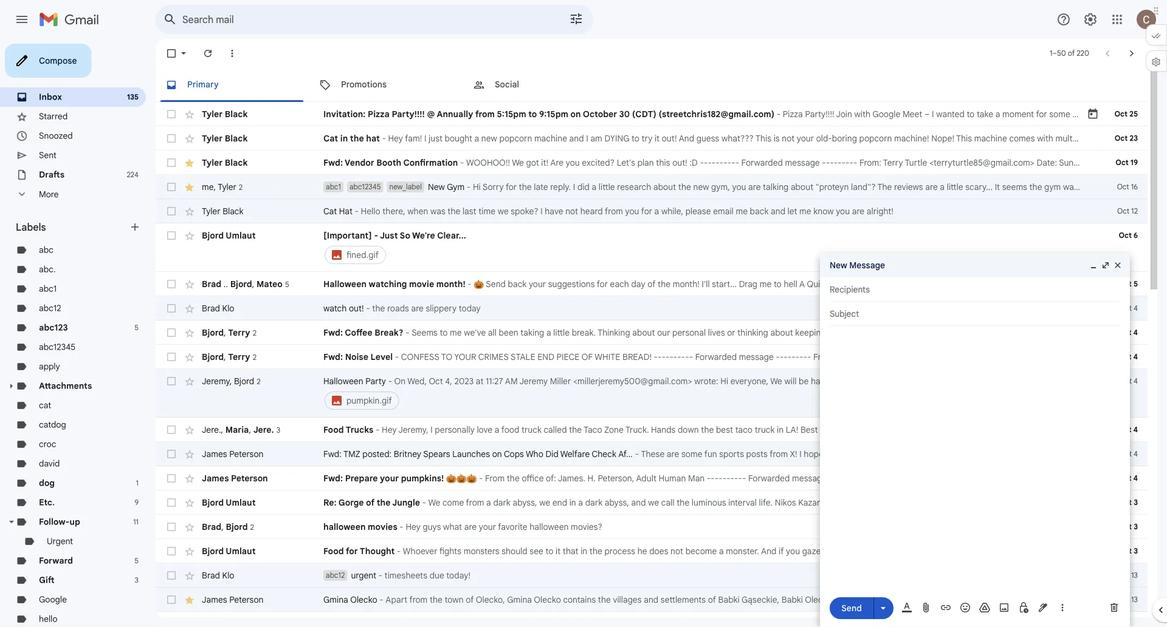 Task type: describe. For each thing, give the bounding box(es) containing it.
0 horizontal spatial back
[[508, 279, 527, 290]]

bjord umlaut for re: gorge of the jungle - we come from a dark abyss, we end in a dark abyss, and we call the luminous interval life. nikos kazantzakis on mon, sep 11, 2023 at 10:24 am james peterson <james.peterson1902@gmail.com
[[202, 498, 256, 508]]

2 horizontal spatial jeremy
[[1002, 425, 1031, 436]]

0 horizontal spatial was
[[430, 206, 445, 217]]

1 brad from the top
[[202, 279, 221, 290]]

3 row from the top
[[156, 151, 1167, 175]]

snoozed link
[[39, 131, 73, 141]]

kazantzakis
[[798, 498, 844, 508]]

seems
[[412, 328, 438, 338]]

send for send
[[841, 603, 862, 614]]

1 horizontal spatial office
[[850, 376, 872, 387]]

1 horizontal spatial maria
[[854, 425, 876, 436]]

tyler for invitation: pizza party!!!! @ annually from 5:15pm to 9:15pm on october 30 (cdt) (streetchris182@gmail.com)
[[202, 109, 223, 119]]

@
[[427, 109, 435, 119]]

snoozed
[[39, 131, 73, 141]]

oct down 'twitter)'
[[1119, 499, 1132, 508]]

1 into from the left
[[873, 546, 888, 557]]

attach files image
[[920, 602, 932, 615]]

gift link
[[39, 576, 54, 586]]

i left can
[[1111, 133, 1113, 144]]

0 horizontal spatial jeremy
[[202, 376, 230, 387]]

tyler for cat in the hat
[[202, 133, 223, 144]]

in down invitation:
[[340, 133, 348, 144]]

party
[[365, 376, 386, 387]]

tyler black for cat hat
[[202, 206, 243, 217]]

settlements
[[661, 595, 706, 606]]

1 olecko from the left
[[350, 595, 377, 606]]

become
[[685, 546, 717, 557]]

am right 11:11
[[988, 425, 1001, 436]]

more
[[39, 189, 59, 200]]

0 vertical spatial this
[[656, 157, 670, 168]]

you right if
[[786, 546, 800, 557]]

0 horizontal spatial on
[[492, 449, 502, 460]]

10 row from the top
[[156, 345, 1167, 370]]

more options image
[[1059, 602, 1066, 615]]

time
[[479, 206, 495, 217]]

1 row from the top
[[156, 102, 1148, 126]]

you.
[[1040, 546, 1056, 557]]

a left while,
[[654, 206, 659, 217]]

2 inside the brad , bjord 2
[[250, 523, 254, 532]]

1 gmina from the left
[[323, 595, 348, 606]]

11, for 10:24
[[897, 498, 906, 508]]

seems
[[1002, 182, 1027, 192]]

invitation:
[[323, 109, 366, 119]]

1 place from the left
[[830, 279, 851, 290]]

1 vertical spatial it
[[556, 546, 561, 557]]

google
[[39, 595, 67, 606]]

1 horizontal spatial guys
[[842, 449, 860, 460]]

2 brad from the top
[[202, 303, 220, 314]]

4 down 'twitter)'
[[1133, 474, 1138, 484]]

4 down then.
[[1133, 353, 1138, 362]]

of right town
[[466, 595, 474, 606]]

each
[[610, 279, 629, 290]]

built
[[1080, 182, 1097, 192]]

more image
[[226, 47, 238, 60]]

cat for cat in the hat - hey fam! i just bought a new popcorn machine and i am dying to try it out! and guess what??? this is not your old-boring popcorn machine! nope! this machine comes with multifunction, i can make pop
[[323, 133, 338, 144]]

oct left 15,
[[1078, 157, 1092, 168]]

1 horizontal spatial an
[[890, 546, 899, 557]]

14 row from the top
[[156, 467, 1167, 491]]

about up while,
[[653, 182, 676, 192]]

0 vertical spatial was
[[1063, 182, 1078, 192]]

olecko,
[[476, 595, 505, 606]]

2023 left 11:11
[[940, 425, 959, 436]]

insert signature image
[[1037, 602, 1049, 615]]

2 oct 3 from the top
[[1119, 523, 1138, 532]]

2 quiet from the left
[[861, 279, 882, 290]]

1 🎃 image from the left
[[446, 474, 456, 485]]

tyler black for cat in the hat
[[202, 133, 248, 144]]

umlaut up the brad , bjord 2
[[226, 498, 256, 508]]

these
[[641, 449, 665, 460]]

9 row from the top
[[156, 321, 1148, 345]]

food
[[501, 425, 519, 436]]

1 horizontal spatial we
[[539, 498, 550, 508]]

watch
[[323, 303, 347, 314]]

2 vertical spatial back
[[1003, 546, 1021, 557]]

1 horizontal spatial will
[[968, 546, 980, 557]]

food trucks - hey jeremy, i personally love a food truck called the taco zone truck. hands down the best taco truck in la! best regards, maria on mon, sep 11, 2023 at 11:11 am jeremy miller <millerjeremy500@gmail
[[323, 425, 1152, 436]]

1 vertical spatial email
[[1134, 376, 1154, 387]]

1 horizontal spatial abc1
[[326, 183, 341, 192]]

discard draft ‪(⌘⇧d)‬ image
[[1108, 602, 1120, 615]]

from
[[485, 474, 505, 484]]

day
[[631, 279, 645, 290]]

oct 4 down then.
[[1118, 353, 1138, 362]]

insert files using drive image
[[979, 602, 991, 615]]

klo for sep 13
[[222, 571, 234, 581]]

a down from
[[486, 498, 491, 508]]

favorite
[[498, 522, 527, 533]]

20 row from the top
[[156, 613, 1148, 628]]

it's
[[931, 328, 942, 338]]

2 this from the left
[[956, 133, 972, 144]]

oct left 23
[[1115, 134, 1128, 143]]

insert link ‪(⌘k)‬ image
[[940, 602, 952, 615]]

older image
[[1126, 47, 1138, 60]]

mon, for 11:11
[[891, 425, 910, 436]]

2 place from the left
[[884, 279, 905, 290]]

luminous
[[692, 498, 726, 508]]

follow-up
[[39, 517, 80, 528]]

0 vertical spatial hey
[[388, 133, 403, 144]]

pop out image
[[1101, 261, 1111, 271]]

gym
[[447, 182, 465, 192]]

food for food for thought - whoever fights monsters should see to it that in the process he does not become a monster. and if you gaze long enough into an abyss, the abyss will gaze back into you.
[[323, 546, 344, 557]]

13 for brad klo
[[1131, 572, 1138, 581]]

16
[[1131, 183, 1138, 192]]

1 jere. from the left
[[202, 425, 221, 435]]

i left am
[[586, 133, 588, 144]]

you right gym,
[[732, 182, 746, 192]]

fwd: for fwd: noise level
[[323, 352, 343, 363]]

3 inside the jere. , maria , jere. 3
[[276, 426, 280, 435]]

10:24
[[939, 498, 960, 508]]

oct right 9:42
[[1118, 474, 1131, 484]]

16 row from the top
[[156, 515, 1148, 540]]

re: gorge of the jungle - we come from a dark abyss, we end in a dark abyss, and we call the luminous interval life. nikos kazantzakis on mon, sep 11, 2023 at 10:24 am james peterson <james.peterson1902@gmail.com
[[323, 498, 1167, 508]]

we for interval
[[428, 498, 440, 508]]

5 fwd: from the top
[[323, 474, 343, 484]]

white
[[595, 352, 620, 363]]

tyler for fwd: vendor booth confirmation
[[202, 157, 223, 168]]

forwarded up the life. at the right
[[748, 474, 790, 484]]

0 vertical spatial abc12345
[[349, 183, 381, 192]]

labels navigation
[[0, 39, 156, 628]]

bought
[[445, 133, 472, 144]]

0 vertical spatial terry
[[883, 157, 903, 168]]

i right then.
[[1139, 328, 1142, 338]]

2 bjord , terry 2 from the top
[[202, 352, 257, 362]]

3 for food for thought - whoever fights monsters should see to it that in the process he does not become a monster. and if you gaze long enough into an abyss, the abyss will gaze back into you.
[[1134, 547, 1138, 557]]

the left late
[[519, 182, 532, 192]]

oct left 12
[[1117, 207, 1129, 216]]

1 a from the left
[[799, 279, 805, 290]]

oct 4 right now on the bottom right
[[1118, 329, 1138, 338]]

oct 6
[[1119, 231, 1138, 240]]

a right love
[[495, 425, 499, 436]]

the left last
[[448, 206, 460, 217]]

watch out! - the roads are slippery today
[[323, 303, 481, 314]]

8 row from the top
[[156, 297, 1148, 321]]

2 horizontal spatial we
[[648, 498, 659, 508]]

2 vertical spatial out!
[[349, 303, 364, 314]]

search mail image
[[159, 9, 181, 30]]

for left thought
[[346, 546, 358, 557]]

to right see
[[546, 546, 553, 557]]

the left hat
[[350, 133, 364, 144]]

or
[[727, 328, 735, 338]]

4 brad from the top
[[202, 571, 220, 581]]

oct 25
[[1115, 110, 1138, 119]]

insert emoji ‪(⌘⇧2)‬ image
[[959, 602, 971, 615]]

Search mail text field
[[182, 13, 535, 26]]

your left suggestions
[[529, 279, 546, 290]]

forwarded up "<info@mail.lidl.us>"
[[941, 449, 982, 460]]

sep 13 for brad klo
[[1117, 572, 1138, 581]]

halloween watching movie month!
[[323, 279, 465, 290]]

1 this from the left
[[756, 133, 771, 144]]

mateo
[[256, 279, 283, 290]]

0 vertical spatial miller
[[550, 376, 571, 387]]

1 dark from the left
[[493, 498, 511, 508]]

did
[[546, 449, 559, 460]]

oct up (formerly
[[1118, 426, 1131, 435]]

1 bjord umlaut from the top
[[202, 230, 256, 241]]

2023 inside cell
[[454, 376, 474, 387]]

am right 11:27
[[505, 376, 518, 387]]

i right jeremy,
[[431, 425, 433, 436]]

0 vertical spatial an
[[839, 376, 848, 387]]

sep up osiedle,
[[1117, 572, 1129, 581]]

0 vertical spatial 🎃 image
[[474, 280, 484, 290]]

2 our from the left
[[828, 328, 841, 338]]

2023 right 7,
[[1060, 352, 1079, 363]]

2023 down "us"
[[908, 498, 927, 508]]

fwd: vendor booth confirmation - woohoo!! we got it! are you excited? let's plan this out! :d ---------- forwarded message --------- from: terry turtle <terryturtle85@gmail.com> date: sun, oct 15, 2023 at 2:31 pm 
[[323, 157, 1167, 168]]

1 month! from the left
[[436, 279, 465, 290]]

1 horizontal spatial this
[[1118, 376, 1132, 387]]

break
[[1035, 328, 1057, 338]]

to left 'try'
[[632, 133, 639, 144]]

i right x!
[[800, 449, 802, 460]]

sep down lidl
[[880, 498, 895, 508]]

umlaut down the brad , bjord 2
[[226, 546, 256, 557]]

małe,
[[977, 595, 999, 606]]

the left the process at the bottom right of page
[[590, 546, 602, 557]]

break.
[[572, 328, 596, 338]]

we for -
[[512, 157, 524, 168]]

a up the "end"
[[546, 328, 551, 338]]

mon, for 10:24
[[859, 498, 878, 508]]

2 horizontal spatial little
[[947, 182, 963, 192]]

1 vertical spatial terry
[[228, 327, 250, 338]]

to left 9:15pm
[[528, 109, 537, 119]]

2 vertical spatial terry
[[228, 352, 250, 362]]

<terryturtle85@gmail.com>
[[929, 157, 1035, 168]]

main menu image
[[15, 12, 29, 27]]

0 horizontal spatial we
[[498, 206, 509, 217]]

from left 5:15pm
[[475, 109, 495, 119]]

from right apart
[[409, 595, 428, 606]]

your left old-
[[797, 133, 814, 144]]

23
[[1130, 134, 1138, 143]]

0 vertical spatial will
[[784, 376, 797, 387]]

brad klo for sep
[[202, 571, 234, 581]]

0 horizontal spatial guys
[[423, 522, 441, 533]]

halloween for halloween party - on wed, oct 4, 2023 at 11:27 am jeremy miller <millerjeremy500@gmail.com> wrote: hi everyone, we will be having an office halloween party on 10/31. please submit your costume ideas in this email
[[323, 376, 363, 387]]

breaks
[[864, 328, 890, 338]]

does
[[649, 546, 668, 557]]

at left the 2:31
[[1128, 157, 1136, 168]]

2 vertical spatial date:
[[996, 474, 1017, 484]]

you right "hope"
[[826, 449, 840, 460]]

check
[[592, 449, 616, 460]]

starred
[[39, 111, 68, 122]]

the left town
[[430, 595, 443, 606]]

abc12345 inside the labels navigation
[[39, 342, 75, 353]]

dying
[[605, 133, 629, 144]]

a right end
[[578, 498, 583, 508]]

while,
[[661, 206, 683, 217]]

oct right now on the bottom right
[[1118, 329, 1131, 338]]

af...
[[618, 449, 633, 460]]

25
[[1129, 110, 1138, 119]]

2 inside jeremy , bjord 2
[[257, 377, 261, 386]]

so
[[400, 230, 410, 241]]

oct left 25
[[1115, 110, 1128, 119]]

now
[[1082, 328, 1098, 338]]

keeping
[[795, 328, 826, 338]]

borawskie,
[[891, 595, 933, 606]]

black for cat hat
[[223, 206, 243, 217]]

halloween left the party on the bottom right of page
[[874, 376, 914, 387]]

jobs.
[[843, 328, 861, 338]]

regards,
[[820, 425, 852, 436]]

advanced search options image
[[564, 7, 588, 31]]

sports
[[719, 449, 744, 460]]

oct left 19
[[1116, 158, 1129, 167]]

oct left 6
[[1119, 231, 1132, 240]]

calendar event image
[[1087, 108, 1099, 120]]

oct left 16
[[1117, 183, 1129, 192]]

urgent link
[[47, 537, 73, 547]]

5:15pm
[[497, 109, 526, 119]]

are left 'some'
[[667, 449, 679, 460]]

of right the gorge
[[366, 498, 375, 508]]

1 horizontal spatial and
[[761, 546, 777, 557]]

2 gaze from the left
[[982, 546, 1000, 557]]

are right reviews
[[925, 182, 938, 192]]

5 row from the top
[[156, 199, 1148, 224]]

james.
[[558, 474, 585, 484]]

the down :d
[[678, 182, 691, 192]]

0 horizontal spatial maria
[[225, 425, 249, 435]]

bjord umlaut for food for thought - whoever fights monsters should see to it that in the process he does not become a monster. and if you gaze long enough into an abyss, the abyss will gaze back into you.
[[202, 546, 256, 557]]

tyler black for fwd: vendor booth confirmation
[[202, 157, 248, 168]]

your down posted:
[[380, 474, 399, 484]]

0 horizontal spatial office
[[522, 474, 544, 484]]

today
[[459, 303, 481, 314]]

urgent
[[47, 537, 73, 547]]

x!
[[790, 449, 797, 460]]

2 into from the left
[[1023, 546, 1038, 557]]

1 vertical spatial date:
[[991, 352, 1012, 363]]

message down "hope"
[[792, 474, 827, 484]]

fined.gif
[[346, 250, 379, 260]]

2023 right 30,
[[1067, 474, 1087, 484]]

cell containing [important] - just so we're clear...
[[323, 230, 1087, 266]]

i left have
[[541, 206, 543, 217]]

0 vertical spatial date:
[[1037, 157, 1057, 168]]

etc. link
[[39, 498, 55, 508]]

oct 5
[[1119, 280, 1138, 289]]

2 inside me , tyler 2
[[239, 183, 243, 192]]

1 vertical spatial 🎃 image
[[467, 474, 477, 485]]

are left good.
[[892, 328, 905, 338]]

2 gmina from the left
[[507, 595, 532, 606]]

you right know
[[836, 206, 850, 217]]

not right the it's
[[945, 328, 957, 338]]

row containing me
[[156, 175, 1167, 199]]

there,
[[382, 206, 405, 217]]

the left "taco" at the right bottom of the page
[[569, 425, 582, 436]]

1 machine from the left
[[534, 133, 567, 144]]

15 row from the top
[[156, 491, 1167, 515]]

lidl
[[890, 474, 908, 484]]

224
[[127, 171, 139, 180]]

not right the does
[[671, 546, 683, 557]]

message
[[849, 260, 885, 271]]

2 horizontal spatial abyss,
[[901, 546, 926, 557]]

new for new gym - hi sorry for the late reply. i did a little research about the new gym, you are talking about "proteyn land"? the reviews are a little scary... it seems the gym was built where a chemical
[[428, 182, 445, 192]]

in right end
[[569, 498, 576, 508]]

0 vertical spatial out!
[[662, 133, 677, 144]]

1 horizontal spatial abyss,
[[605, 498, 629, 508]]

are left talking
[[748, 182, 761, 192]]

a right become
[[719, 546, 724, 557]]

3 for halloween movies - hey guys what are your favorite halloween movies?
[[1134, 523, 1138, 532]]

man
[[688, 474, 705, 484]]

drag
[[739, 279, 757, 290]]

for left each
[[597, 279, 608, 290]]

know
[[813, 206, 834, 217]]

1 horizontal spatial new
[[693, 182, 709, 192]]

villages
[[613, 595, 642, 606]]

2023 right 15,
[[1107, 157, 1126, 168]]

1 horizontal spatial hi
[[720, 376, 728, 387]]

cat for cat hat - hello there, when was the last time we spoke? i have not heard from you for a while, please email me back and let me know you are alright!
[[323, 206, 337, 217]]

umlaut down breaks
[[860, 352, 887, 363]]

are left alright!
[[852, 206, 865, 217]]

1 horizontal spatial jeremy
[[519, 376, 548, 387]]

11:11
[[971, 425, 986, 436]]

0 vertical spatial mon,
[[1014, 352, 1033, 363]]

send for send back your suggestions for each day of the month! i'll start... drag me to hell a quiet place a quiet place 2
[[486, 279, 506, 290]]

7 row from the top
[[156, 272, 1148, 297]]

on for we come from a dark abyss, we end in a dark abyss, and we call the luminous interval life. nikos kazantzakis on mon, sep 11, 2023 at 10:24 am james peterson <james.peterson1902@gmail.com
[[846, 498, 857, 508]]

oleckie,
[[805, 595, 836, 606]]

i left did
[[573, 182, 575, 192]]

recipients
[[830, 284, 870, 295]]

the left best
[[701, 425, 714, 436]]

0 vertical spatial subject:
[[1128, 352, 1160, 363]]

to left hell
[[774, 279, 782, 290]]

am right the 10:58
[[1114, 352, 1126, 363]]

did
[[577, 182, 590, 192]]

abc link
[[39, 245, 53, 256]]

7,
[[1052, 352, 1058, 363]]

13 row from the top
[[156, 443, 1167, 467]]

minimize image
[[1089, 261, 1098, 271]]

promotions tab
[[309, 68, 463, 102]]

we've
[[464, 328, 486, 338]]

30,
[[1053, 474, 1065, 484]]



Task type: locate. For each thing, give the bounding box(es) containing it.
oct 4 right ideas
[[1120, 377, 1138, 386]]

like
[[862, 449, 875, 460]]

are right the what
[[464, 522, 477, 533]]

compose
[[39, 55, 77, 66]]

abc12345
[[349, 183, 381, 192], [39, 342, 75, 353]]

tab list
[[156, 68, 1148, 102]]

19 row from the top
[[156, 588, 1157, 613]]

135
[[127, 93, 139, 102]]

inbox link
[[39, 92, 62, 102]]

it right 'try'
[[655, 133, 660, 144]]

1 bjord , terry 2 from the top
[[202, 327, 257, 338]]

sep up "us"
[[912, 425, 927, 436]]

1 taking from the left
[[521, 328, 544, 338]]

can
[[1115, 133, 1129, 144]]

on inside cell
[[394, 376, 406, 387]]

3 brad from the top
[[202, 522, 221, 533]]

jere.
[[202, 425, 221, 435], [253, 425, 274, 435]]

abc12 inside the labels navigation
[[39, 303, 61, 314]]

with
[[1037, 133, 1053, 144]]

3 oct 3 from the top
[[1119, 547, 1138, 557]]

gym,
[[711, 182, 730, 192]]

1 horizontal spatial taking
[[1002, 328, 1026, 338]]

1 klo from the top
[[222, 303, 234, 314]]

1 13 from the top
[[1131, 572, 1138, 581]]

2 vertical spatial we
[[428, 498, 440, 508]]

terry down brad .. bjord , mateo 5
[[228, 327, 250, 338]]

tab list containing primary
[[156, 68, 1148, 102]]

oct 3 for you.
[[1119, 547, 1138, 557]]

abc12 for abc12
[[39, 303, 61, 314]]

this right nope!
[[956, 133, 972, 144]]

from right heard on the top of the page
[[605, 206, 623, 217]]

1 horizontal spatial gmina
[[507, 595, 532, 606]]

sep left 30,
[[1035, 474, 1050, 484]]

1 horizontal spatial place
[[884, 279, 905, 290]]

is
[[774, 133, 780, 144]]

1 horizontal spatial 11,
[[929, 425, 938, 436]]

4 left <in
[[1134, 450, 1138, 459]]

pizza
[[368, 109, 390, 119]]

0 vertical spatial back
[[750, 206, 769, 217]]

2 horizontal spatial on
[[878, 425, 889, 436]]

0 horizontal spatial little
[[553, 328, 570, 338]]

0 horizontal spatial quiet
[[807, 279, 828, 290]]

0 vertical spatial guys
[[842, 449, 860, 460]]

re:
[[323, 498, 336, 508]]

0 horizontal spatial it
[[556, 546, 561, 557]]

3 tyler black from the top
[[202, 157, 248, 168]]

0 horizontal spatial abyss,
[[513, 498, 537, 508]]

halloween movies - hey guys what are your favorite halloween movies?
[[323, 522, 602, 533]]

and left let
[[771, 206, 785, 217]]

a left 16
[[1125, 182, 1130, 192]]

at left 9:42
[[1089, 474, 1096, 484]]

18 row from the top
[[156, 564, 1148, 588]]

2 horizontal spatial we
[[770, 376, 782, 387]]

1 horizontal spatial machine
[[974, 133, 1007, 144]]

row
[[156, 102, 1148, 126], [156, 126, 1167, 151], [156, 151, 1167, 175], [156, 175, 1167, 199], [156, 199, 1148, 224], [156, 224, 1148, 272], [156, 272, 1148, 297], [156, 297, 1148, 321], [156, 321, 1148, 345], [156, 345, 1167, 370], [156, 370, 1154, 418], [156, 418, 1152, 443], [156, 443, 1167, 467], [156, 467, 1167, 491], [156, 491, 1167, 515], [156, 515, 1148, 540], [156, 540, 1148, 564], [156, 564, 1148, 588], [156, 588, 1157, 613], [156, 613, 1148, 628]]

"proteyn
[[816, 182, 849, 192]]

1 horizontal spatial gaze
[[982, 546, 1000, 557]]

1 vertical spatial brad klo
[[202, 571, 234, 581]]

0 vertical spatial cat
[[323, 133, 338, 144]]

be
[[799, 376, 809, 387]]

0 horizontal spatial this
[[656, 157, 670, 168]]

am right 10:24
[[962, 498, 975, 508]]

0 horizontal spatial abc12345
[[39, 342, 75, 353]]

1 vertical spatial and
[[761, 546, 777, 557]]

place down message
[[884, 279, 905, 290]]

6 row from the top
[[156, 224, 1148, 272]]

coffee
[[345, 328, 372, 338]]

1 truck from the left
[[522, 425, 542, 436]]

social tab
[[463, 68, 616, 102]]

oct 4 up then.
[[1120, 304, 1138, 313]]

1 vertical spatial guys
[[423, 522, 441, 533]]

at left 10:24
[[930, 498, 937, 508]]

hi
[[473, 182, 481, 192], [720, 376, 728, 387]]

2 a from the left
[[853, 279, 859, 290]]

4 row from the top
[[156, 175, 1167, 199]]

gmina left apart
[[323, 595, 348, 606]]

2 brad klo from the top
[[202, 571, 234, 581]]

a right bought
[[474, 133, 479, 144]]

fwd: for fwd: tmz posted: britney spears launches on cops who did welfare check af...
[[323, 449, 342, 460]]

1 horizontal spatial was
[[1063, 182, 1078, 192]]

gmina
[[323, 595, 348, 606], [507, 595, 532, 606]]

klo for oct 4
[[222, 303, 234, 314]]

abc12 left the urgent
[[326, 572, 345, 581]]

2 machine from the left
[[974, 133, 1007, 144]]

1 vertical spatial subject:
[[1132, 474, 1163, 484]]

gmail image
[[39, 7, 105, 32]]

17 row from the top
[[156, 540, 1148, 564]]

about up bread!
[[632, 328, 655, 338]]

dąbrowskie-
[[1050, 595, 1099, 606]]

abc12
[[39, 303, 61, 314], [326, 572, 345, 581]]

cat link
[[39, 401, 51, 411]]

little
[[599, 182, 615, 192], [947, 182, 963, 192], [553, 328, 570, 338]]

truck right the "food"
[[522, 425, 542, 436]]

2 cat from the top
[[323, 206, 337, 217]]

try
[[642, 133, 652, 144]]

booth
[[376, 157, 401, 168]]

-
[[777, 109, 781, 119], [382, 133, 386, 144], [460, 157, 464, 168], [700, 157, 704, 168], [704, 157, 708, 168], [708, 157, 712, 168], [712, 157, 716, 168], [716, 157, 720, 168], [720, 157, 723, 168], [723, 157, 727, 168], [727, 157, 731, 168], [731, 157, 735, 168], [735, 157, 739, 168], [822, 157, 826, 168], [826, 157, 830, 168], [830, 157, 834, 168], [834, 157, 838, 168], [838, 157, 842, 168], [842, 157, 846, 168], [846, 157, 850, 168], [849, 157, 853, 168], [853, 157, 857, 168], [467, 182, 471, 192], [355, 206, 359, 217], [374, 230, 378, 241], [465, 279, 474, 290], [366, 303, 370, 314], [406, 328, 409, 338], [395, 352, 399, 363], [654, 352, 658, 363], [658, 352, 662, 363], [662, 352, 666, 363], [666, 352, 670, 363], [670, 352, 673, 363], [673, 352, 677, 363], [677, 352, 681, 363], [681, 352, 685, 363], [685, 352, 689, 363], [689, 352, 693, 363], [776, 352, 780, 363], [780, 352, 784, 363], [784, 352, 788, 363], [788, 352, 792, 363], [792, 352, 796, 363], [796, 352, 799, 363], [799, 352, 803, 363], [803, 352, 807, 363], [807, 352, 811, 363], [388, 376, 392, 387], [376, 425, 380, 436], [635, 449, 639, 460], [899, 449, 903, 460], [903, 449, 907, 460], [907, 449, 911, 460], [911, 449, 915, 460], [915, 449, 919, 460], [919, 449, 923, 460], [923, 449, 927, 460], [927, 449, 931, 460], [931, 449, 935, 460], [935, 449, 939, 460], [1022, 449, 1025, 460], [1025, 449, 1029, 460], [1029, 449, 1033, 460], [1033, 449, 1037, 460], [1037, 449, 1041, 460], [1041, 449, 1045, 460], [1045, 449, 1049, 460], [1049, 449, 1053, 460], [1053, 449, 1057, 460], [479, 474, 483, 484], [707, 474, 711, 484], [711, 474, 715, 484], [715, 474, 719, 484], [719, 474, 723, 484], [723, 474, 727, 484], [727, 474, 730, 484], [730, 474, 734, 484], [734, 474, 738, 484], [738, 474, 742, 484], [742, 474, 746, 484], [829, 474, 833, 484], [833, 474, 837, 484], [837, 474, 841, 484], [841, 474, 845, 484], [845, 474, 849, 484], [849, 474, 853, 484], [853, 474, 856, 484], [856, 474, 860, 484], [860, 474, 864, 484], [422, 498, 426, 508], [400, 522, 404, 533], [397, 546, 401, 557], [378, 571, 382, 581], [379, 595, 383, 606]]

forward
[[39, 556, 73, 567]]

1 food from the top
[[323, 425, 344, 436]]

2 popcorn from the left
[[859, 133, 892, 144]]

3 for re: gorge of the jungle - we come from a dark abyss, we end in a dark abyss, and we call the luminous interval life. nikos kazantzakis on mon, sep 11, 2023 at 10:24 am james peterson <james.peterson1902@gmail.com
[[1134, 499, 1138, 508]]

in right the that
[[581, 546, 587, 557]]

settings image
[[1083, 12, 1098, 27]]

oct right ideas
[[1120, 377, 1132, 386]]

an right the enough
[[890, 546, 899, 557]]

2 🎃 image from the left
[[456, 474, 467, 485]]

in right ideas
[[1109, 376, 1115, 387]]

2 13 from the top
[[1131, 596, 1138, 605]]

brad klo for oct
[[202, 303, 234, 314]]

1 vertical spatial send
[[841, 603, 862, 614]]

1 horizontal spatial this
[[956, 133, 972, 144]]

am right 9:42
[[1117, 474, 1130, 484]]

0 horizontal spatial new
[[428, 182, 445, 192]]

toggle confidential mode image
[[1018, 602, 1030, 615]]

4 fwd: from the top
[[323, 449, 342, 460]]

<sicritbjordd@gmail.com>
[[889, 352, 989, 363]]

0 horizontal spatial will
[[784, 376, 797, 387]]

movies?
[[571, 522, 602, 533]]

month! left i'll
[[673, 279, 700, 290]]

1 up 9
[[136, 479, 139, 488]]

None checkbox
[[165, 133, 178, 145], [165, 181, 178, 193], [165, 205, 178, 218], [165, 278, 178, 291], [165, 303, 178, 315], [165, 351, 178, 364], [165, 424, 178, 436], [165, 497, 178, 509], [165, 522, 178, 534], [165, 595, 178, 607], [165, 133, 178, 145], [165, 181, 178, 193], [165, 205, 178, 218], [165, 278, 178, 291], [165, 303, 178, 315], [165, 351, 178, 364], [165, 424, 178, 436], [165, 497, 178, 509], [165, 522, 178, 534], [165, 595, 178, 607]]

on right kazantzakis
[[846, 498, 857, 508]]

primary
[[187, 79, 219, 90]]

2 dark from the left
[[585, 498, 602, 508]]

cell up i'll
[[323, 230, 1087, 266]]

peterson
[[229, 449, 264, 460], [231, 474, 268, 484], [1004, 498, 1038, 508], [229, 595, 264, 606]]

0 horizontal spatial abc12
[[39, 303, 61, 314]]

love
[[477, 425, 493, 436]]

confirmation
[[403, 157, 458, 168]]

fwd: coffee break? - seems to me we've all been taking a little break. thinking about our personal lives or thinking about keeping our jobs. breaks are good. it's not a bad idea taking a break every now and then. i
[[323, 328, 1142, 338]]

apart
[[386, 595, 407, 606]]

refresh image
[[202, 47, 214, 60]]

abc1 link
[[39, 284, 57, 295]]

1 horizontal spatial send
[[841, 603, 862, 614]]

abc12 inside abc12 urgent - timesheets due today!
[[326, 572, 345, 581]]

from left x!
[[770, 449, 788, 460]]

james peterson
[[202, 449, 264, 460], [202, 474, 268, 484], [202, 595, 264, 606]]

1 vertical spatial on
[[878, 425, 889, 436]]

1 james peterson from the top
[[202, 449, 264, 460]]

pumpkin.gif
[[346, 396, 392, 406]]

4 tyler black from the top
[[202, 206, 243, 217]]

to
[[528, 109, 537, 119], [632, 133, 639, 144], [774, 279, 782, 290], [440, 328, 448, 338], [546, 546, 553, 557]]

0 vertical spatial oct 3
[[1119, 499, 1138, 508]]

1 vertical spatial out!
[[672, 157, 687, 168]]

abyss, down peterson,
[[605, 498, 629, 508]]

new
[[481, 133, 497, 144], [693, 182, 709, 192]]

new message dialog
[[820, 253, 1130, 628]]

Subject field
[[830, 308, 1120, 320]]

[important] - just so we're clear... link
[[323, 230, 1081, 242]]

olecko left the "contains"
[[534, 595, 561, 606]]

1 vertical spatial hey
[[382, 425, 397, 436]]

2 horizontal spatial mon,
[[1014, 352, 1033, 363]]

3 james peterson from the top
[[202, 595, 264, 606]]

insert photo image
[[998, 602, 1010, 615]]

jeremy right 11:11
[[1002, 425, 1031, 436]]

send button
[[830, 598, 874, 620]]

None checkbox
[[165, 47, 178, 60], [165, 108, 178, 120], [165, 157, 178, 169], [165, 230, 178, 242], [165, 327, 178, 339], [165, 376, 178, 388], [165, 449, 178, 461], [165, 473, 178, 485], [165, 546, 178, 558], [165, 570, 178, 582], [165, 47, 178, 60], [165, 108, 178, 120], [165, 157, 178, 169], [165, 230, 178, 242], [165, 327, 178, 339], [165, 376, 178, 388], [165, 449, 178, 461], [165, 473, 178, 485], [165, 546, 178, 558], [165, 570, 178, 582]]

1 vertical spatial oct 3
[[1119, 523, 1138, 532]]

mon, up them
[[891, 425, 910, 436]]

labels heading
[[16, 221, 129, 233]]

peterson,
[[598, 474, 634, 484]]

🎃 image up 'today'
[[474, 280, 484, 290]]

guys left like
[[842, 449, 860, 460]]

- from the office of: james. h. peterson, adult human man ---------- forwarded message --------- from: lidl us <info@mail.lidl.us> date: sat, sep 30, 2023 at 9:42 am subject: p
[[477, 474, 1167, 484]]

tyler for cat hat
[[202, 206, 220, 217]]

food for food trucks - hey jeremy, i personally love a food truck called the taco zone truck. hands down the best taco truck in la! best regards, maria on mon, sep 11, 2023 at 11:11 am jeremy miller <millerjeremy500@gmail
[[323, 425, 344, 436]]

the left abyss
[[928, 546, 941, 557]]

2 fwd: from the top
[[323, 328, 343, 338]]

have
[[545, 206, 563, 217]]

from: up having
[[813, 352, 835, 363]]

james peterson for gmina olecko - apart from the town of olecko, gmina olecko contains the villages and settlements of babki gąseckie, babki oleckie, biała olecka, borawskie, borawskie małe, dąbrowskie, dąbrowskie-osiedle, dobki,
[[202, 595, 264, 606]]

turtle
[[905, 157, 927, 168]]

0 vertical spatial new
[[481, 133, 497, 144]]

new
[[428, 182, 445, 192], [830, 260, 847, 271]]

fam!
[[405, 133, 422, 144]]

0 horizontal spatial jere.
[[202, 425, 221, 435]]

abyss,
[[513, 498, 537, 508], [605, 498, 629, 508], [901, 546, 926, 557]]

little for talking
[[599, 182, 615, 192]]

3 fwd: from the top
[[323, 352, 343, 363]]

we right time
[[498, 206, 509, 217]]

tyler black
[[202, 109, 248, 119], [202, 133, 248, 144], [202, 157, 248, 168], [202, 206, 243, 217]]

i'll
[[702, 279, 710, 290]]

1 vertical spatial abc1
[[39, 284, 57, 295]]

row containing jere.
[[156, 418, 1152, 443]]

in left la!
[[777, 425, 784, 436]]

mon, right kazantzakis
[[859, 498, 878, 508]]

close image
[[1113, 261, 1123, 271]]

abc1 inside the labels navigation
[[39, 284, 57, 295]]

1 vertical spatial this
[[1118, 376, 1132, 387]]

when
[[407, 206, 428, 217]]

1 horizontal spatial truck
[[755, 425, 775, 436]]

fwd: left vendor
[[323, 157, 343, 168]]

1 vertical spatial 13
[[1131, 596, 1138, 605]]

2 klo from the top
[[222, 571, 234, 581]]

12 row from the top
[[156, 418, 1152, 443]]

0 horizontal spatial and
[[679, 133, 694, 144]]

little left scary... at the top right of page
[[947, 182, 963, 192]]

machine down invitation: pizza party!!!! @ annually from 5:15pm to 9:15pm on october 30 (cdt) (streetchris182@gmail.com) -
[[534, 133, 567, 144]]

0 horizontal spatial month!
[[436, 279, 465, 290]]

a left bad
[[960, 328, 964, 338]]

12
[[1131, 207, 1138, 216]]

1 oct 3 from the top
[[1119, 499, 1138, 508]]

0 horizontal spatial truck
[[522, 425, 542, 436]]

forwarded down 'lives'
[[695, 352, 737, 363]]

please
[[975, 376, 1000, 387]]

0 horizontal spatial gaze
[[802, 546, 821, 557]]

4
[[1134, 304, 1138, 313], [1133, 329, 1138, 338], [1133, 353, 1138, 362], [1134, 377, 1138, 386], [1133, 426, 1138, 435], [1134, 450, 1138, 459], [1133, 474, 1138, 484]]

1 horizontal spatial abc12
[[326, 572, 345, 581]]

the left jungle
[[377, 498, 391, 508]]

inbox
[[39, 92, 62, 102]]

cat left hat
[[323, 206, 337, 217]]

1 vertical spatial bjord umlaut
[[202, 498, 256, 508]]

13 for james peterson
[[1131, 596, 1138, 605]]

2 tyler black from the top
[[202, 133, 248, 144]]

11, for 11:11
[[929, 425, 938, 436]]

brad klo down ..
[[202, 303, 234, 314]]

hey
[[388, 133, 403, 144], [382, 425, 397, 436], [406, 522, 421, 533]]

whoever
[[403, 546, 437, 557]]

every
[[1059, 328, 1080, 338]]

1 fwd: from the top
[[323, 157, 343, 168]]

email right ideas
[[1134, 376, 1154, 387]]

roads
[[387, 303, 409, 314]]

0 horizontal spatial olecko
[[350, 595, 377, 606]]

am
[[590, 133, 602, 144]]

the right day
[[658, 279, 671, 290]]

2 row from the top
[[156, 126, 1167, 151]]

🎃 image
[[474, 280, 484, 290], [467, 474, 477, 485]]

fwd: up re:
[[323, 474, 343, 484]]

halloween
[[323, 279, 367, 290], [323, 376, 363, 387], [874, 376, 914, 387]]

on for hey jeremy, i personally love a food truck called the taco zone truck. hands down the best taco truck in la! best regards, maria on mon, sep 11, 2023 at 11:11 am jeremy miller <millerjeremy500@gmail
[[878, 425, 889, 436]]

having
[[811, 376, 836, 387]]

1 inside the labels navigation
[[136, 479, 139, 488]]

0 vertical spatial brad klo
[[202, 303, 234, 314]]

if
[[779, 546, 784, 557]]

1 gaze from the left
[[802, 546, 821, 557]]

new inside dialog
[[830, 260, 847, 271]]

2 james peterson from the top
[[202, 474, 268, 484]]

taking right the idea
[[1002, 328, 1026, 338]]

2 truck from the left
[[755, 425, 775, 436]]

october
[[583, 109, 617, 119]]

row containing jeremy
[[156, 370, 1154, 418]]

sent link
[[39, 150, 56, 161]]

halloween for halloween watching movie month!
[[323, 279, 367, 290]]

2 month! from the left
[[673, 279, 700, 290]]

i left just
[[424, 133, 426, 144]]

maria down jeremy , bjord 2
[[225, 425, 249, 435]]

from: left lidl
[[866, 474, 888, 484]]

2 cell from the top
[[323, 376, 1154, 412]]

terry
[[883, 157, 903, 168], [228, 327, 250, 338], [228, 352, 250, 362]]

black for invitation: pizza party!!!! @ annually from 5:15pm to 9:15pm on october 30 (cdt) (streetchris182@gmail.com)
[[225, 109, 248, 119]]

abc1 up hat
[[326, 183, 341, 192]]

1 for 1
[[136, 479, 139, 488]]

mon, left aug
[[1014, 352, 1033, 363]]

at left the 10:58
[[1081, 352, 1089, 363]]

la!
[[786, 425, 798, 436]]

0 vertical spatial hi
[[473, 182, 481, 192]]

0 horizontal spatial popcorn
[[499, 133, 532, 144]]

cell
[[323, 230, 1087, 266], [323, 376, 1154, 412]]

boring
[[832, 133, 857, 144]]

main content containing primary
[[156, 68, 1167, 628]]

to right 'seems'
[[440, 328, 448, 338]]

0 vertical spatial 11,
[[929, 425, 938, 436]]

1 vertical spatial james peterson
[[202, 474, 268, 484]]

2 bjord umlaut from the top
[[202, 498, 256, 508]]

1 our from the left
[[657, 328, 670, 338]]

about up let
[[791, 182, 813, 192]]

0 vertical spatial email
[[713, 206, 734, 217]]

hey for hey jeremy, i personally love a food truck called the taco zone truck. hands down the best taco truck in la! best regards, maria on mon, sep 11, 2023 at 11:11 am jeremy miller <millerjeremy500@gmail
[[382, 425, 397, 436]]

black for cat in the hat
[[225, 133, 248, 144]]

0 horizontal spatial 1
[[136, 479, 139, 488]]

primary tab
[[156, 68, 308, 102]]

1 horizontal spatial babki
[[782, 595, 803, 606]]

1 cell from the top
[[323, 230, 1087, 266]]

0 horizontal spatial halloween
[[323, 522, 366, 533]]

tyler black for invitation: pizza party!!!! @ annually from 5:15pm to 9:15pm on october 30 (cdt) (streetchris182@gmail.com)
[[202, 109, 248, 119]]

1 tyler black from the top
[[202, 109, 248, 119]]

2 babki from the left
[[782, 595, 803, 606]]

1 vertical spatial we
[[770, 376, 782, 387]]

enough
[[842, 546, 871, 557]]

make
[[1132, 133, 1152, 144]]

2 olecko from the left
[[534, 595, 561, 606]]

0 vertical spatial it
[[655, 133, 660, 144]]

send inside send button
[[841, 603, 862, 614]]

0 horizontal spatial place
[[830, 279, 851, 290]]

0 horizontal spatial email
[[713, 206, 734, 217]]

where
[[1099, 182, 1123, 192]]

terry left turtle
[[883, 157, 903, 168]]

0 horizontal spatial this
[[756, 133, 771, 144]]

2 taking from the left
[[1002, 328, 1026, 338]]

2 horizontal spatial on
[[939, 376, 949, 387]]

3 inside the labels navigation
[[135, 577, 139, 586]]

message down thinking
[[739, 352, 774, 363]]

main content
[[156, 68, 1167, 628]]

attachments link
[[39, 381, 92, 392]]

0 vertical spatial abc1
[[326, 183, 341, 192]]

oct 12
[[1117, 207, 1138, 216]]

2 vertical spatial on
[[846, 498, 857, 508]]

1 vertical spatial miller
[[1033, 425, 1054, 436]]

2 jere. from the left
[[253, 425, 274, 435]]

sep left dobki,
[[1117, 596, 1129, 605]]

🎃 image
[[446, 474, 456, 485], [456, 474, 467, 485]]

hey down jungle
[[406, 522, 421, 533]]

3 bjord umlaut from the top
[[202, 546, 256, 557]]

sep
[[912, 425, 927, 436], [1035, 474, 1050, 484], [880, 498, 895, 508], [1117, 572, 1129, 581], [1117, 596, 1129, 605]]

hey for hey guys what are your favorite halloween movies?
[[406, 522, 421, 533]]

oct 3 for peterson
[[1119, 499, 1138, 508]]

sep 13 for james peterson
[[1117, 596, 1138, 605]]

last
[[463, 206, 476, 217]]

1 horizontal spatial new
[[830, 260, 847, 271]]

fwd: for fwd: coffee break?
[[323, 328, 343, 338]]

1 halloween from the left
[[323, 522, 366, 533]]

abc12 for abc12 urgent - timesheets due today!
[[326, 572, 345, 581]]

from: up land"?
[[860, 157, 881, 168]]

1 vertical spatial on
[[939, 376, 949, 387]]

1 for 1 50 of 220
[[1050, 49, 1053, 58]]

on left wed,
[[394, 376, 406, 387]]

little left break.
[[553, 328, 570, 338]]

4 right ideas
[[1134, 377, 1138, 386]]

None search field
[[156, 5, 593, 34]]

0 horizontal spatial new
[[481, 133, 497, 144]]

babki left oleckie,
[[782, 595, 803, 606]]

catdog
[[39, 420, 66, 431]]

town
[[445, 595, 464, 606]]

1 horizontal spatial back
[[750, 206, 769, 217]]

10/31.
[[951, 376, 973, 387]]

2 sep 13 from the top
[[1117, 596, 1138, 605]]

more send options image
[[877, 603, 889, 615]]

abyss
[[943, 546, 965, 557]]

oct down close image
[[1119, 280, 1132, 289]]

olecko down the urgent
[[350, 595, 377, 606]]

little for thinking
[[553, 328, 570, 338]]

1 horizontal spatial on
[[846, 498, 857, 508]]

oct up osiedle,
[[1119, 547, 1132, 557]]

1 horizontal spatial we
[[512, 157, 524, 168]]

miller
[[550, 376, 571, 387], [1033, 425, 1054, 436]]

black for fwd: vendor booth confirmation
[[225, 157, 248, 168]]

1 babki from the left
[[718, 595, 740, 606]]

due
[[430, 571, 444, 581]]

food left the trucks
[[323, 425, 344, 436]]

fwd: for fwd: vendor booth confirmation
[[323, 157, 343, 168]]

james peterson for fwd: tmz posted: britney spears launches on cops who did welfare check af... - these are some fun sports posts from x! i hope you guys like them ---------- forwarded message --------- from: x (formerly twitter) <in
[[202, 449, 264, 460]]

new for new message
[[830, 260, 847, 271]]

1 horizontal spatial on
[[571, 109, 581, 119]]

date: left sat,
[[996, 474, 1017, 484]]

oct 3 down <james.peterson1902@gmail.com
[[1119, 523, 1138, 532]]

out!
[[662, 133, 677, 144], [672, 157, 687, 168], [349, 303, 364, 314]]

from
[[475, 109, 495, 119], [605, 206, 623, 217], [770, 449, 788, 460], [466, 498, 484, 508], [409, 595, 428, 606]]

11 row from the top
[[156, 370, 1154, 418]]

quiet right hell
[[807, 279, 828, 290]]

1 cat from the top
[[323, 133, 338, 144]]

research
[[617, 182, 651, 192]]

been
[[499, 328, 518, 338]]

cat in the hat - hey fam! i just bought a new popcorn machine and i am dying to try it out! and guess what??? this is not your old-boring popcorn machine! nope! this machine comes with multifunction, i can make pop
[[323, 133, 1167, 144]]

5 inside brad .. bjord , mateo 5
[[285, 280, 289, 289]]

dark down h.
[[585, 498, 602, 508]]

0 horizontal spatial send
[[486, 279, 506, 290]]

<millerjeremy500@gmail.com>
[[573, 376, 692, 387]]

0 vertical spatial bjord , terry 2
[[202, 327, 257, 338]]

1 horizontal spatial halloween
[[530, 522, 569, 533]]

cell containing halloween party
[[323, 376, 1154, 412]]

0 vertical spatial on
[[571, 109, 581, 119]]

maria up like
[[854, 425, 876, 436]]

1 popcorn from the left
[[499, 133, 532, 144]]

1 quiet from the left
[[807, 279, 828, 290]]

1 brad klo from the top
[[202, 303, 234, 314]]

2 halloween from the left
[[530, 522, 569, 533]]

support image
[[1056, 12, 1071, 27]]

biała
[[838, 595, 858, 606]]

party
[[916, 376, 937, 387]]

1 sep 13 from the top
[[1117, 572, 1138, 581]]

bjord umlaut up ..
[[202, 230, 256, 241]]

we
[[498, 206, 509, 217], [539, 498, 550, 508], [648, 498, 659, 508]]

britney
[[394, 449, 421, 460]]

2 food from the top
[[323, 546, 344, 557]]

abc
[[39, 245, 53, 256]]



Task type: vqa. For each thing, say whether or not it's contained in the screenshot.


